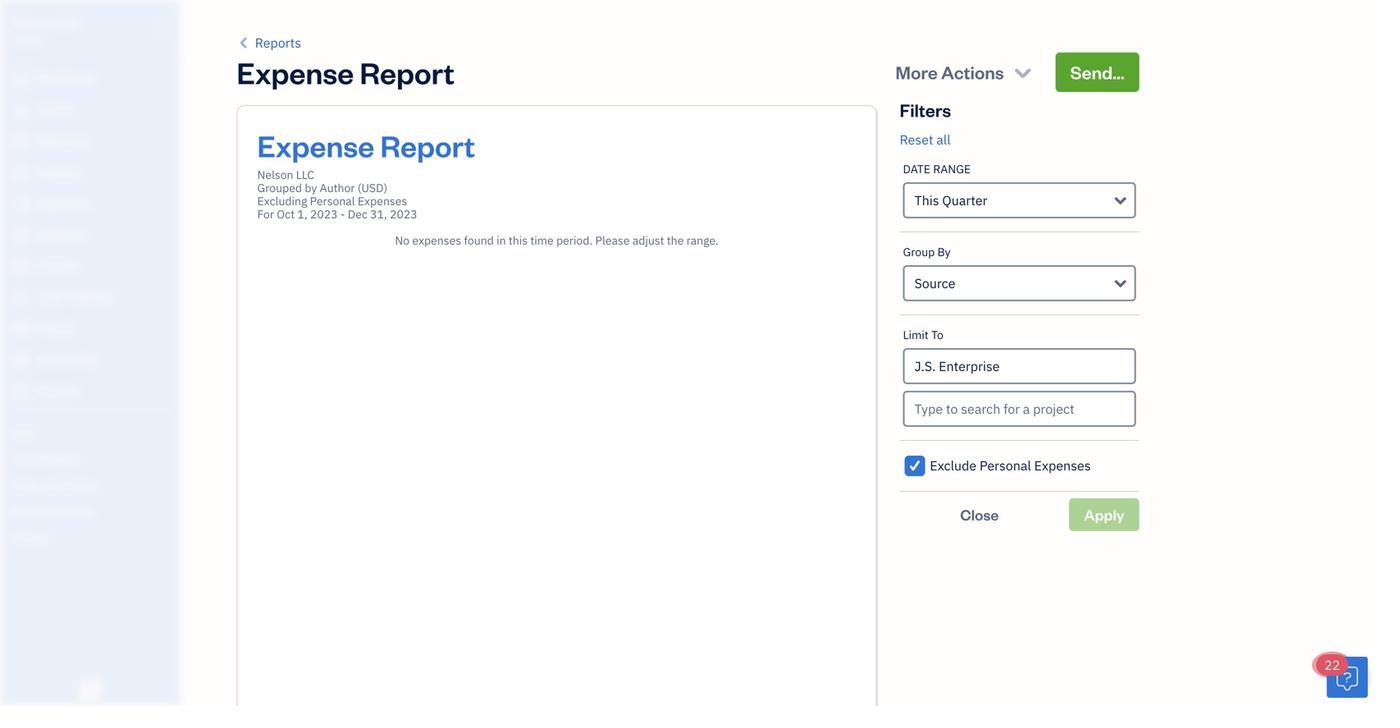 Task type: vqa. For each thing, say whether or not it's contained in the screenshot.
Expense Report Nelson LLC Grouped by Author ( USD ) Excluding Personal Expenses For Oct 1, 2023 - Dec 31, 2023's Expense
yes



Task type: describe. For each thing, give the bounding box(es) containing it.
date range
[[903, 161, 971, 177]]

chart image
[[11, 352, 30, 369]]

)
[[384, 180, 388, 195]]

close button
[[900, 498, 1060, 531]]

main element
[[0, 0, 222, 706]]

range.
[[687, 233, 719, 248]]

by
[[305, 180, 317, 195]]

1 2023 from the left
[[310, 206, 338, 222]]

report for expense report
[[360, 53, 455, 92]]

personal inside 'expense report nelson llc grouped by author ( usd ) excluding personal expenses for oct 1, 2023 - dec 31, 2023'
[[310, 193, 355, 209]]

1,
[[298, 206, 308, 222]]

expenses inside 'expense report nelson llc grouped by author ( usd ) excluding personal expenses for oct 1, 2023 - dec 31, 2023'
[[358, 193, 407, 209]]

chevrondown image
[[1012, 61, 1035, 84]]

by
[[938, 244, 951, 259]]

more actions
[[896, 60, 1004, 84]]

group by element
[[900, 232, 1140, 315]]

no
[[395, 233, 410, 248]]

this
[[509, 233, 528, 248]]

expense report
[[237, 53, 455, 92]]

usd
[[362, 180, 384, 195]]

source
[[915, 275, 956, 292]]

llc inside 'expense report nelson llc grouped by author ( usd ) excluding personal expenses for oct 1, 2023 - dec 31, 2023'
[[296, 167, 315, 182]]

found
[[464, 233, 494, 248]]

author
[[320, 180, 355, 195]]

expense report nelson llc grouped by author ( usd ) excluding personal expenses for oct 1, 2023 - dec 31, 2023
[[257, 126, 475, 222]]

Client text field
[[905, 350, 1135, 383]]

close
[[961, 505, 999, 524]]

more actions button
[[881, 53, 1049, 92]]

project image
[[11, 259, 30, 275]]

no expenses found in this time period. please adjust the range.
[[395, 233, 719, 248]]

expenses
[[412, 233, 461, 248]]

Project text field
[[905, 392, 1135, 425]]

limit to element
[[900, 315, 1140, 441]]

period.
[[557, 233, 593, 248]]

resource center badge image
[[1327, 657, 1369, 698]]

this quarter
[[915, 192, 988, 209]]

oct
[[277, 206, 295, 222]]

bank connections image
[[12, 504, 176, 517]]

-
[[341, 206, 345, 222]]

chevronleft image
[[237, 33, 252, 53]]

group by
[[903, 244, 951, 259]]

send…
[[1071, 60, 1125, 84]]

timer image
[[11, 290, 30, 306]]

quarter
[[943, 192, 988, 209]]

estimate image
[[11, 134, 30, 150]]

limit to
[[903, 327, 944, 342]]

31,
[[370, 206, 387, 222]]

1 horizontal spatial personal
[[980, 457, 1032, 474]]

for
[[257, 206, 274, 222]]

freshbooks image
[[77, 680, 103, 699]]



Task type: locate. For each thing, give the bounding box(es) containing it.
settings image
[[12, 530, 176, 543]]

1 horizontal spatial nelson
[[257, 167, 293, 182]]

Date Range field
[[903, 182, 1137, 218]]

0 vertical spatial personal
[[310, 193, 355, 209]]

nelson up excluding
[[257, 167, 293, 182]]

limit
[[903, 327, 929, 342]]

the
[[667, 233, 684, 248]]

items and services image
[[12, 478, 176, 491]]

expense up by
[[257, 126, 375, 165]]

0 horizontal spatial expenses
[[358, 193, 407, 209]]

report image
[[11, 383, 30, 400]]

2 2023 from the left
[[390, 206, 418, 222]]

actions
[[942, 60, 1004, 84]]

0 vertical spatial nelson
[[13, 14, 55, 32]]

0 horizontal spatial llc
[[58, 14, 80, 32]]

reset all
[[900, 131, 951, 148]]

expense
[[237, 53, 354, 92], [257, 126, 375, 165]]

report inside 'expense report nelson llc grouped by author ( usd ) excluding personal expenses for oct 1, 2023 - dec 31, 2023'
[[380, 126, 475, 165]]

grouped
[[257, 180, 302, 195]]

1 vertical spatial personal
[[980, 457, 1032, 474]]

0 horizontal spatial nelson
[[13, 14, 55, 32]]

check image
[[908, 457, 923, 474]]

range
[[934, 161, 971, 177]]

0 horizontal spatial 2023
[[310, 206, 338, 222]]

expenses
[[358, 193, 407, 209], [1035, 457, 1091, 474]]

in
[[497, 233, 506, 248]]

0 vertical spatial llc
[[58, 14, 80, 32]]

owner
[[13, 33, 43, 46]]

Group By field
[[903, 265, 1137, 301]]

exclude
[[930, 457, 977, 474]]

personal left ( at the left of page
[[310, 193, 355, 209]]

reports button
[[237, 33, 301, 53]]

time
[[531, 233, 554, 248]]

0 vertical spatial report
[[360, 53, 455, 92]]

22 button
[[1317, 654, 1369, 698]]

client image
[[11, 103, 30, 119]]

1 vertical spatial llc
[[296, 167, 315, 182]]

money image
[[11, 321, 30, 337]]

22
[[1325, 656, 1341, 674]]

expense for expense report nelson llc grouped by author ( usd ) excluding personal expenses for oct 1, 2023 - dec 31, 2023
[[257, 126, 375, 165]]

1 vertical spatial expenses
[[1035, 457, 1091, 474]]

1 vertical spatial expense
[[257, 126, 375, 165]]

adjust
[[633, 233, 664, 248]]

nelson up owner
[[13, 14, 55, 32]]

send… button
[[1056, 53, 1140, 92]]

1 vertical spatial report
[[380, 126, 475, 165]]

llc inside nelson llc owner
[[58, 14, 80, 32]]

team members image
[[12, 452, 176, 465]]

reports
[[255, 34, 301, 51]]

llc
[[58, 14, 80, 32], [296, 167, 315, 182]]

filters
[[900, 98, 952, 121]]

this
[[915, 192, 940, 209]]

group
[[903, 244, 935, 259]]

excluding
[[257, 193, 307, 209]]

reset all button
[[900, 130, 951, 149]]

please
[[596, 233, 630, 248]]

report for expense report nelson llc grouped by author ( usd ) excluding personal expenses for oct 1, 2023 - dec 31, 2023
[[380, 126, 475, 165]]

nelson inside 'expense report nelson llc grouped by author ( usd ) excluding personal expenses for oct 1, 2023 - dec 31, 2023'
[[257, 167, 293, 182]]

nelson inside nelson llc owner
[[13, 14, 55, 32]]

reset
[[900, 131, 934, 148]]

dec
[[348, 206, 368, 222]]

0 vertical spatial expense
[[237, 53, 354, 92]]

payment image
[[11, 196, 30, 213]]

expense for expense report
[[237, 53, 354, 92]]

exclude personal expenses
[[930, 457, 1091, 474]]

(
[[358, 180, 362, 195]]

expense inside 'expense report nelson llc grouped by author ( usd ) excluding personal expenses for oct 1, 2023 - dec 31, 2023'
[[257, 126, 375, 165]]

0 horizontal spatial personal
[[310, 193, 355, 209]]

2023 left -
[[310, 206, 338, 222]]

all
[[937, 131, 951, 148]]

dashboard image
[[11, 71, 30, 88]]

2023
[[310, 206, 338, 222], [390, 206, 418, 222]]

date
[[903, 161, 931, 177]]

personal
[[310, 193, 355, 209], [980, 457, 1032, 474]]

expense image
[[11, 227, 30, 244]]

1 vertical spatial nelson
[[257, 167, 293, 182]]

1 horizontal spatial llc
[[296, 167, 315, 182]]

more
[[896, 60, 938, 84]]

personal right the exclude
[[980, 457, 1032, 474]]

expense down reports
[[237, 53, 354, 92]]

nelson llc owner
[[13, 14, 80, 46]]

1 horizontal spatial 2023
[[390, 206, 418, 222]]

nelson
[[13, 14, 55, 32], [257, 167, 293, 182]]

apps image
[[12, 425, 176, 438]]

to
[[932, 327, 944, 342]]

1 horizontal spatial expenses
[[1035, 457, 1091, 474]]

report
[[360, 53, 455, 92], [380, 126, 475, 165]]

0 vertical spatial expenses
[[358, 193, 407, 209]]

invoice image
[[11, 165, 30, 181]]

date range element
[[900, 149, 1140, 232]]

2023 right 31,
[[390, 206, 418, 222]]



